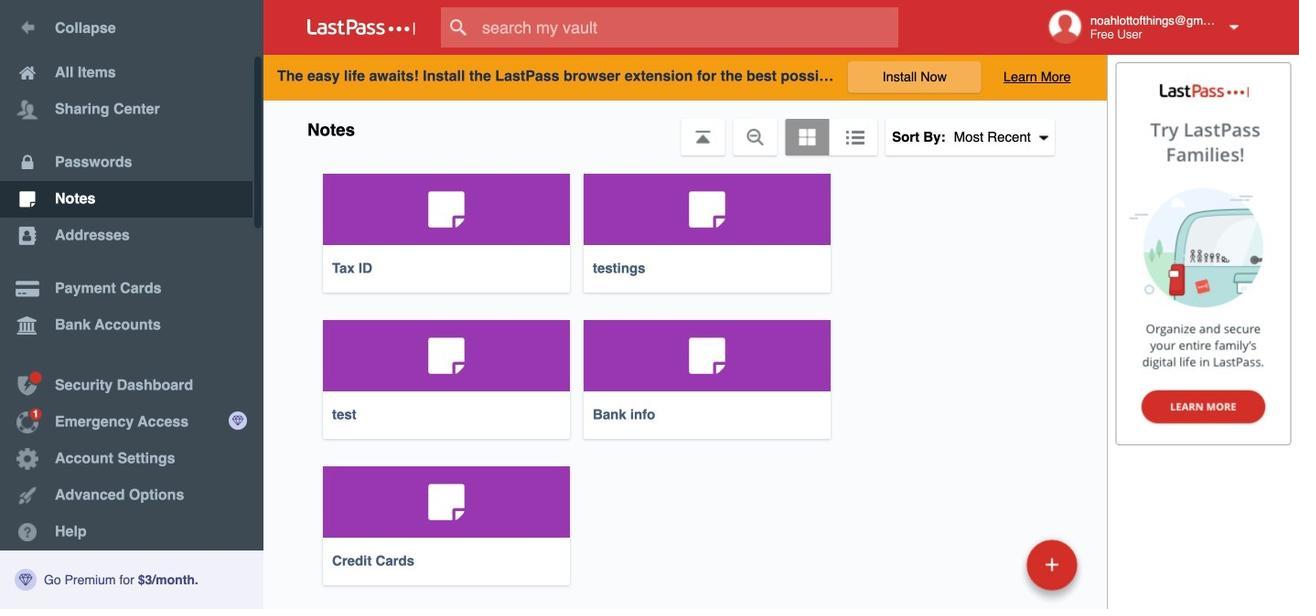 Task type: describe. For each thing, give the bounding box(es) containing it.
Search search field
[[441, 7, 934, 48]]

new item navigation
[[901, 534, 1089, 609]]

new item element
[[901, 539, 1084, 591]]

lastpass image
[[307, 19, 415, 36]]

vault options navigation
[[264, 101, 1107, 156]]



Task type: locate. For each thing, give the bounding box(es) containing it.
main navigation navigation
[[0, 0, 264, 609]]

search my vault text field
[[441, 7, 934, 48]]



